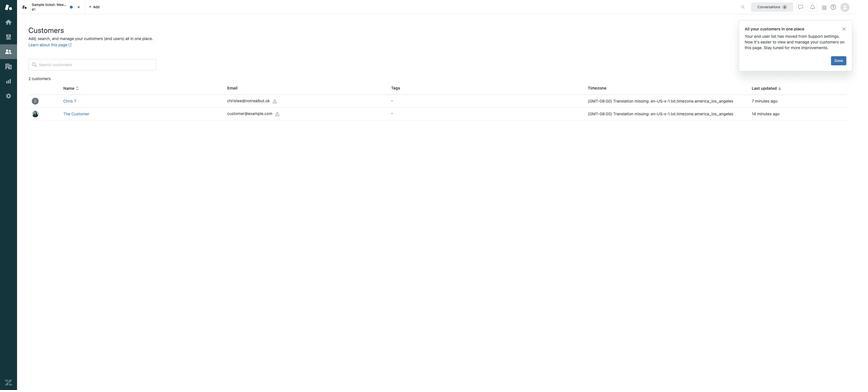 Task type: describe. For each thing, give the bounding box(es) containing it.
chris t link
[[63, 99, 76, 103]]

chris
[[63, 99, 73, 103]]

customer
[[828, 30, 846, 35]]

this inside all your customers in one place your end user list has moved from support settings. now it's easier to view and manage your customers on this page. stay tuned for more improvements.
[[745, 45, 752, 50]]

customers up list
[[761, 26, 781, 31]]

has
[[778, 34, 785, 39]]

christee@notrealbut.ok
[[227, 98, 270, 103]]

place.
[[142, 36, 153, 41]]

sample
[[32, 3, 44, 7]]

one inside all your customers in one place your end user list has moved from support settings. now it's easier to view and manage your customers on this page. stay tuned for more improvements.
[[786, 26, 794, 31]]

x- for 14 minutes ago
[[665, 111, 668, 116]]

tab containing sample ticket: meet the ticket
[[17, 0, 85, 14]]

minutes for 14
[[758, 111, 772, 116]]

easier
[[761, 40, 772, 44]]

translation for 7 minutes ago
[[614, 99, 634, 103]]

search,
[[38, 36, 51, 41]]

customers down settings.
[[820, 40, 839, 44]]

from
[[799, 34, 808, 39]]

your
[[745, 34, 754, 39]]

1.txt.timezone.america_los_angeles for 14 minutes ago
[[668, 111, 734, 116]]

t
[[74, 99, 76, 103]]

to
[[773, 40, 777, 44]]

0 horizontal spatial this
[[51, 42, 57, 47]]

page
[[58, 42, 67, 47]]

it's
[[754, 40, 760, 44]]

Search customers field
[[39, 62, 153, 67]]

manage inside all your customers in one place your end user list has moved from support settings. now it's easier to view and manage your customers on this page. stay tuned for more improvements.
[[795, 40, 810, 44]]

add,
[[28, 36, 37, 41]]

x- for 7 minutes ago
[[665, 99, 668, 103]]

us- for 14 minutes ago
[[657, 111, 665, 116]]

name
[[63, 86, 74, 91]]

(gmt-08:00) translation missing: en-us-x-1.txt.timezone.america_los_angeles for 7 minutes ago
[[588, 99, 734, 103]]

1 horizontal spatial your
[[751, 26, 760, 31]]

ticket
[[72, 3, 82, 7]]

(gmt- for 7 minutes ago
[[588, 99, 600, 103]]

08:00) for 7 minutes ago
[[600, 99, 613, 103]]

conversations
[[758, 5, 781, 9]]

for
[[785, 45, 790, 50]]

name button
[[63, 86, 79, 91]]

- for christee@notrealbut.ok
[[391, 98, 393, 103]]

and inside all your customers in one place your end user list has moved from support settings. now it's easier to view and manage your customers on this page. stay tuned for more improvements.
[[787, 40, 794, 44]]

learn about this page
[[28, 42, 67, 47]]

zendesk support image
[[5, 4, 12, 11]]

the customer
[[63, 111, 89, 116]]

last updated
[[752, 86, 777, 91]]

translation for 14 minutes ago
[[614, 111, 634, 116]]

updated
[[761, 86, 777, 91]]

organizations image
[[5, 63, 12, 70]]

ago for 7 minutes ago
[[771, 99, 778, 103]]

views image
[[5, 33, 12, 41]]

all
[[745, 26, 750, 31]]

7 minutes ago
[[752, 99, 778, 103]]

more
[[791, 45, 801, 50]]

(opens in a new tab) image
[[67, 43, 72, 47]]

ticket:
[[45, 3, 56, 7]]

2 horizontal spatial your
[[811, 40, 819, 44]]

get started image
[[5, 18, 12, 26]]

customer@example.com
[[227, 111, 273, 116]]

zendesk products image
[[823, 6, 827, 10]]

en- for 14 minutes ago
[[651, 111, 657, 116]]

reporting image
[[5, 78, 12, 85]]

us- for 7 minutes ago
[[657, 99, 665, 103]]

manage inside 'customers add, search, and manage your customers (end users) all in one place.'
[[60, 36, 74, 41]]

page.
[[753, 45, 763, 50]]

support
[[809, 34, 823, 39]]

- for customer@example.com
[[391, 111, 393, 116]]

en- for 7 minutes ago
[[651, 99, 657, 103]]

customers add, search, and manage your customers (end users) all in one place.
[[28, 26, 153, 41]]

1.txt.timezone.america_los_angeles for 7 minutes ago
[[668, 99, 734, 103]]

get help image
[[831, 5, 836, 10]]

minutes for 7
[[756, 99, 770, 103]]

learn about this page link
[[28, 42, 72, 47]]

stay
[[764, 45, 772, 50]]

all your customers in one place dialog
[[739, 20, 853, 71]]

2
[[28, 76, 31, 81]]

2 customers
[[28, 76, 51, 81]]



Task type: locate. For each thing, give the bounding box(es) containing it.
2 translation from the top
[[614, 111, 634, 116]]

conversations button
[[752, 2, 794, 12]]

missing: for 7 minutes ago
[[635, 99, 650, 103]]

#1
[[32, 7, 36, 12]]

2 x- from the top
[[665, 111, 668, 116]]

chris t
[[63, 99, 76, 103]]

one left place.
[[135, 36, 141, 41]]

last updated button
[[752, 86, 782, 91]]

one
[[786, 26, 794, 31], [135, 36, 141, 41]]

1 vertical spatial ago
[[773, 111, 780, 116]]

and inside 'customers add, search, and manage your customers (end users) all in one place.'
[[52, 36, 59, 41]]

2 - from the top
[[391, 111, 393, 116]]

0 vertical spatial one
[[786, 26, 794, 31]]

1 - from the top
[[391, 98, 393, 103]]

en-
[[651, 99, 657, 103], [651, 111, 657, 116]]

your
[[751, 26, 760, 31], [75, 36, 83, 41], [811, 40, 819, 44]]

2 us- from the top
[[657, 111, 665, 116]]

1 vertical spatial 08:00)
[[600, 111, 613, 116]]

0 vertical spatial in
[[782, 26, 785, 31]]

0 vertical spatial 08:00)
[[600, 99, 613, 103]]

the
[[66, 3, 71, 7]]

all
[[125, 36, 129, 41]]

in inside 'customers add, search, and manage your customers (end users) all in one place.'
[[130, 36, 134, 41]]

customers inside 'customers add, search, and manage your customers (end users) all in one place.'
[[84, 36, 103, 41]]

2 (gmt- from the top
[[588, 111, 600, 116]]

08:00)
[[600, 99, 613, 103], [600, 111, 613, 116]]

list
[[772, 34, 777, 39]]

14
[[752, 111, 757, 116]]

1 vertical spatial -
[[391, 111, 393, 116]]

this left page
[[51, 42, 57, 47]]

2 missing: from the top
[[635, 111, 650, 116]]

all your customers in one place your end user list has moved from support settings. now it's easier to view and manage your customers on this page. stay tuned for more improvements.
[[745, 26, 845, 50]]

1 vertical spatial (gmt-08:00) translation missing: en-us-x-1.txt.timezone.america_los_angeles
[[588, 111, 734, 116]]

ago
[[771, 99, 778, 103], [773, 111, 780, 116]]

0 vertical spatial -
[[391, 98, 393, 103]]

0 horizontal spatial and
[[52, 36, 59, 41]]

customers right 2
[[32, 76, 51, 81]]

improvements.
[[802, 45, 829, 50]]

08:00) for 14 minutes ago
[[600, 111, 613, 116]]

settings.
[[825, 34, 840, 39]]

end
[[755, 34, 762, 39]]

7
[[752, 99, 754, 103]]

1 vertical spatial 1.txt.timezone.america_los_angeles
[[668, 111, 734, 116]]

manage
[[60, 36, 74, 41], [795, 40, 810, 44]]

manage up (opens in a new tab) icon
[[60, 36, 74, 41]]

x-
[[665, 99, 668, 103], [665, 111, 668, 116]]

(gmt-08:00) translation missing: en-us-x-1.txt.timezone.america_los_angeles
[[588, 99, 734, 103], [588, 111, 734, 116]]

1 vertical spatial (gmt-
[[588, 111, 600, 116]]

close image
[[76, 4, 82, 10]]

0 horizontal spatial your
[[75, 36, 83, 41]]

1 vertical spatial one
[[135, 36, 141, 41]]

one up moved at the top right
[[786, 26, 794, 31]]

admin image
[[5, 92, 12, 100]]

meet
[[57, 3, 65, 7]]

and
[[52, 36, 59, 41], [787, 40, 794, 44]]

0 vertical spatial us-
[[657, 99, 665, 103]]

missing:
[[635, 99, 650, 103], [635, 111, 650, 116]]

ago down updated
[[771, 99, 778, 103]]

0 vertical spatial missing:
[[635, 99, 650, 103]]

minutes
[[756, 99, 770, 103], [758, 111, 772, 116]]

tab
[[17, 0, 85, 14]]

1 vertical spatial minutes
[[758, 111, 772, 116]]

zendesk image
[[5, 379, 12, 387]]

0 vertical spatial x-
[[665, 99, 668, 103]]

1 (gmt-08:00) translation missing: en-us-x-1.txt.timezone.america_los_angeles from the top
[[588, 99, 734, 103]]

customers
[[28, 26, 64, 34]]

tabs tab list
[[17, 0, 736, 14]]

close image
[[842, 27, 847, 31]]

1.txt.timezone.america_los_angeles
[[668, 99, 734, 103], [668, 111, 734, 116]]

1 horizontal spatial this
[[745, 45, 752, 50]]

the customer link
[[63, 111, 89, 116]]

1 en- from the top
[[651, 99, 657, 103]]

and down moved at the top right
[[787, 40, 794, 44]]

and up learn about this page link
[[52, 36, 59, 41]]

1 vertical spatial translation
[[614, 111, 634, 116]]

done button
[[832, 56, 847, 65]]

last
[[752, 86, 760, 91]]

learn
[[28, 42, 39, 47]]

-
[[391, 98, 393, 103], [391, 111, 393, 116]]

1 horizontal spatial and
[[787, 40, 794, 44]]

2 08:00) from the top
[[600, 111, 613, 116]]

customers left (end
[[84, 36, 103, 41]]

now
[[745, 40, 753, 44]]

minutes right 14
[[758, 111, 772, 116]]

sample ticket: meet the ticket #1
[[32, 3, 82, 12]]

us-
[[657, 99, 665, 103], [657, 111, 665, 116]]

1 vertical spatial en-
[[651, 111, 657, 116]]

unverified email image
[[275, 112, 280, 116]]

missing: for 14 minutes ago
[[635, 111, 650, 116]]

add
[[820, 30, 827, 35]]

one inside 'customers add, search, and manage your customers (end users) all in one place.'
[[135, 36, 141, 41]]

add customer button
[[815, 27, 850, 38]]

0 vertical spatial minutes
[[756, 99, 770, 103]]

place
[[795, 26, 805, 31]]

customers
[[761, 26, 781, 31], [84, 36, 103, 41], [820, 40, 839, 44], [32, 76, 51, 81]]

1 missing: from the top
[[635, 99, 650, 103]]

1 translation from the top
[[614, 99, 634, 103]]

0 vertical spatial (gmt-08:00) translation missing: en-us-x-1.txt.timezone.america_los_angeles
[[588, 99, 734, 103]]

on
[[841, 40, 845, 44]]

customers image
[[5, 48, 12, 55]]

in right all
[[130, 36, 134, 41]]

1 horizontal spatial in
[[782, 26, 785, 31]]

1 vertical spatial in
[[130, 36, 134, 41]]

done
[[835, 59, 844, 63]]

ago for 14 minutes ago
[[773, 111, 780, 116]]

add customer
[[820, 30, 846, 35]]

0 vertical spatial (gmt-
[[588, 99, 600, 103]]

1 (gmt- from the top
[[588, 99, 600, 103]]

0 horizontal spatial manage
[[60, 36, 74, 41]]

your inside 'customers add, search, and manage your customers (end users) all in one place.'
[[75, 36, 83, 41]]

0 horizontal spatial in
[[130, 36, 134, 41]]

in
[[782, 26, 785, 31], [130, 36, 134, 41]]

ago down 7 minutes ago
[[773, 111, 780, 116]]

in inside all your customers in one place your end user list has moved from support settings. now it's easier to view and manage your customers on this page. stay tuned for more improvements.
[[782, 26, 785, 31]]

(gmt-
[[588, 99, 600, 103], [588, 111, 600, 116]]

2 (gmt-08:00) translation missing: en-us-x-1.txt.timezone.america_los_angeles from the top
[[588, 111, 734, 116]]

14 minutes ago
[[752, 111, 780, 116]]

translation
[[614, 99, 634, 103], [614, 111, 634, 116]]

2 en- from the top
[[651, 111, 657, 116]]

(end
[[104, 36, 112, 41]]

1 1.txt.timezone.america_los_angeles from the top
[[668, 99, 734, 103]]

(gmt-08:00) translation missing: en-us-x-1.txt.timezone.america_los_angeles for 14 minutes ago
[[588, 111, 734, 116]]

this
[[51, 42, 57, 47], [745, 45, 752, 50]]

the
[[63, 111, 70, 116]]

in up 'has' on the right
[[782, 26, 785, 31]]

1 vertical spatial us-
[[657, 111, 665, 116]]

customer
[[71, 111, 89, 116]]

(gmt- for 14 minutes ago
[[588, 111, 600, 116]]

tuned
[[774, 45, 784, 50]]

this down now
[[745, 45, 752, 50]]

1 us- from the top
[[657, 99, 665, 103]]

unverified email image
[[273, 99, 277, 104]]

1 horizontal spatial one
[[786, 26, 794, 31]]

0 vertical spatial ago
[[771, 99, 778, 103]]

1 vertical spatial missing:
[[635, 111, 650, 116]]

0 vertical spatial en-
[[651, 99, 657, 103]]

minutes right 7
[[756, 99, 770, 103]]

about
[[40, 42, 50, 47]]

user
[[763, 34, 771, 39]]

2 1.txt.timezone.america_los_angeles from the top
[[668, 111, 734, 116]]

users)
[[113, 36, 124, 41]]

manage down from
[[795, 40, 810, 44]]

1 horizontal spatial manage
[[795, 40, 810, 44]]

1 x- from the top
[[665, 99, 668, 103]]

0 vertical spatial 1.txt.timezone.america_los_angeles
[[668, 99, 734, 103]]

view
[[778, 40, 786, 44]]

0 horizontal spatial one
[[135, 36, 141, 41]]

0 vertical spatial translation
[[614, 99, 634, 103]]

moved
[[786, 34, 798, 39]]

1 vertical spatial x-
[[665, 111, 668, 116]]

main element
[[0, 0, 17, 390]]

1 08:00) from the top
[[600, 99, 613, 103]]



Task type: vqa. For each thing, say whether or not it's contained in the screenshot.
Problem #1
no



